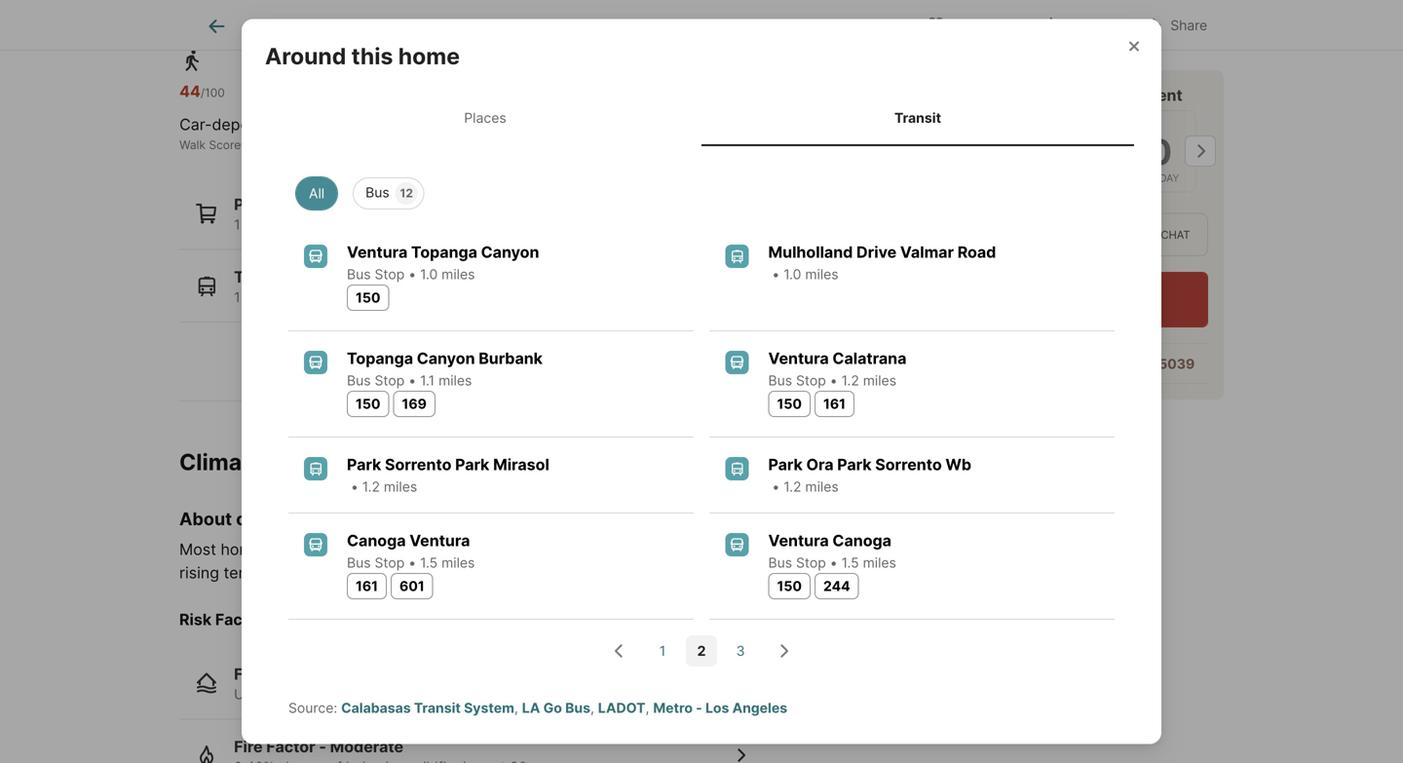 Task type: vqa. For each thing, say whether or not it's contained in the screenshot.
open
no



Task type: locate. For each thing, give the bounding box(es) containing it.
0 vertical spatial transit
[[895, 110, 942, 126]]

bus inside ventura calatrana bus stop • 1.2 miles
[[769, 372, 793, 389]]

hide
[[1073, 17, 1103, 34]]

1 vertical spatial tab list
[[265, 90, 1139, 146]]

miles inside canoga ventura bus stop • 1.5 miles
[[442, 555, 475, 571]]

2 vertical spatial factor
[[266, 737, 316, 756]]

places
[[464, 110, 507, 126], [234, 195, 285, 214]]

ventura inside ventura calatrana bus stop • 1.2 miles
[[769, 349, 829, 368]]

2 canoga from the left
[[833, 531, 892, 550]]

0 horizontal spatial 30
[[389, 686, 406, 703]]

2 sorrento from the left
[[876, 455, 942, 474]]

risks up about climate risks
[[269, 449, 323, 476]]

transit inside tab
[[895, 110, 942, 126]]

1 horizontal spatial to
[[874, 540, 889, 559]]

/100
[[201, 86, 225, 100]]

1 horizontal spatial 1.5
[[842, 555, 859, 571]]

0 vertical spatial -
[[333, 665, 340, 684]]

• right of
[[409, 555, 416, 571]]

150
[[356, 290, 381, 306], [356, 396, 381, 412], [777, 396, 802, 412], [777, 578, 802, 595]]

1 canoga from the left
[[347, 531, 406, 550]]

2 1.5 from the left
[[842, 555, 859, 571]]

places inside "places 1 grocery, 21 restaurants, 1 park"
[[234, 195, 285, 214]]

tour with a redfin premier agent
[[935, 86, 1183, 105]]

tour left with in the right top of the page
[[935, 86, 970, 105]]

•
[[409, 266, 416, 283], [773, 266, 780, 283], [409, 372, 416, 389], [830, 372, 838, 389], [351, 479, 359, 495], [773, 479, 780, 495], [409, 555, 416, 571], [830, 555, 838, 571]]

macfarlane
[[387, 3, 473, 22]]

1 horizontal spatial ,
[[591, 700, 595, 717]]

miles inside ventura topanga canyon bus stop • 1.0 miles 150
[[442, 266, 475, 283]]

1 horizontal spatial -
[[333, 665, 340, 684]]

transit left 28 button
[[895, 110, 942, 126]]

levels.
[[389, 563, 436, 582]]

to right due
[[874, 540, 889, 559]]

0 vertical spatial climate
[[694, 18, 745, 34]]

walk
[[180, 138, 206, 152]]

stop for ventura canoga
[[796, 555, 827, 571]]

3 , from the left
[[646, 700, 650, 717]]

miles down mulholland
[[806, 266, 839, 283]]

los
[[706, 700, 730, 717]]

1 vertical spatial transit
[[234, 268, 288, 287]]

years
[[410, 686, 445, 703]]

tour for tour via video chat
[[1072, 228, 1102, 241]]

• inside ventura calatrana bus stop • 1.2 miles
[[830, 372, 838, 389]]

0 horizontal spatial 1
[[234, 217, 240, 233]]

transit up fire factor - moderate button
[[414, 700, 461, 717]]

0 horizontal spatial sorrento
[[385, 455, 452, 474]]

park right ora
[[838, 455, 872, 474]]

169,
[[385, 289, 412, 306]]

164,
[[324, 289, 351, 306]]

climate up homes
[[236, 508, 299, 530]]

ventura topanga canyon bus stop • 1.0 miles 150
[[347, 243, 540, 306]]

1.2 up 'change'
[[784, 479, 802, 495]]

and left may
[[540, 540, 567, 559]]

1.2 inside park sorrento park mirasol • 1.2 miles
[[362, 479, 380, 495]]

ladot
[[598, 700, 646, 717]]

list box
[[281, 170, 1123, 210]]

• left "1.1" on the left
[[409, 372, 416, 389]]

0 horizontal spatial tour
[[935, 86, 970, 105]]

sorrento down 169
[[385, 455, 452, 474]]

bus inside canoga ventura bus stop • 1.5 miles
[[347, 555, 371, 571]]

1.0
[[420, 266, 438, 283], [784, 266, 802, 283]]

climate inside "tab"
[[694, 18, 745, 34]]

factor right risk
[[215, 610, 264, 629]]

• down calatrana
[[830, 372, 838, 389]]

1.1
[[420, 372, 435, 389]]

150 for ventura canoga
[[777, 578, 802, 595]]

1.5 up 244
[[842, 555, 859, 571]]

source: calabasas transit system , la go bus , ladot , metro - los angeles
[[289, 700, 788, 717]]

0 horizontal spatial to
[[288, 686, 301, 703]]

2 horizontal spatial ,
[[646, 700, 650, 717]]

150 inside ventura topanga canyon bus stop • 1.0 miles 150
[[356, 290, 381, 306]]

12
[[400, 186, 413, 200]]

tour left via
[[1072, 228, 1102, 241]]

ventura calatrana bus stop • 1.2 miles
[[769, 349, 907, 389]]

burbank
[[479, 349, 543, 368]]

ventura down restaurants,
[[347, 243, 408, 262]]

- inside button
[[319, 737, 326, 756]]

places for places
[[464, 110, 507, 126]]

1 vertical spatial 161
[[356, 578, 378, 595]]

to inside flood factor - minimal unlikely to flood in next 30 years
[[288, 686, 301, 703]]

165,
[[354, 289, 381, 306]]

• down mulholland
[[773, 266, 780, 283]]

topanga inside topanga canyon burbank bus stop • 1.1 miles
[[347, 349, 413, 368]]

1 horizontal spatial sorrento
[[876, 455, 942, 474]]

0 horizontal spatial 1.5
[[420, 555, 438, 571]]

150 left 169,
[[356, 290, 381, 306]]

0 vertical spatial topanga
[[411, 243, 478, 262]]

option
[[935, 213, 1059, 257]]

1.5 for canoga
[[842, 555, 859, 571]]

1 vertical spatial climate
[[179, 449, 264, 476]]

1.5 inside canoga ventura bus stop • 1.5 miles
[[420, 555, 438, 571]]

by
[[703, 540, 721, 559]]

3 button
[[725, 636, 756, 667]]

- inside flood factor - minimal unlikely to flood in next 30 years
[[333, 665, 340, 684]]

• inside park sorrento park mirasol • 1.2 miles
[[351, 479, 359, 495]]

chat
[[1161, 228, 1191, 241]]

stop inside ventura canoga bus stop • 1.5 miles
[[796, 555, 827, 571]]

161
[[824, 396, 846, 412], [356, 578, 378, 595]]

home details
[[455, 18, 539, 34]]

park left ora
[[769, 455, 803, 474]]

2 horizontal spatial 1.2
[[842, 372, 860, 389]]

1.2 inside park ora park sorrento wb • 1.2 miles
[[784, 479, 802, 495]]

list box containing bus
[[281, 170, 1123, 210]]

2 horizontal spatial 1
[[660, 643, 666, 660]]

1 vertical spatial -
[[696, 700, 703, 717]]

1.2 inside ventura calatrana bus stop • 1.2 miles
[[842, 372, 860, 389]]

1 vertical spatial canyon
[[417, 349, 475, 368]]

1 sorrento from the left
[[385, 455, 452, 474]]

1 horizontal spatial 161
[[824, 396, 846, 412]]

• up ventura canoga bus stop • 1.5 miles
[[773, 479, 780, 495]]

pm
[[1144, 304, 1162, 318]]

1 horizontal spatial canyon
[[481, 243, 540, 262]]

0 horizontal spatial 161
[[356, 578, 378, 595]]

tab list containing search
[[179, 0, 786, 50]]

climate right 'by'
[[725, 540, 778, 559]]

30
[[1126, 131, 1173, 173], [389, 686, 406, 703]]

• up 169,
[[409, 266, 416, 283]]

canoga inside canoga ventura bus stop • 1.5 miles
[[347, 531, 406, 550]]

transit
[[895, 110, 942, 126], [234, 268, 288, 287], [414, 700, 461, 717]]

0 horizontal spatial and
[[327, 563, 355, 582]]

rising
[[179, 563, 219, 582]]

• up risk
[[351, 479, 359, 495]]

1.0 inside mulholland drive valmar road • 1.0 miles
[[784, 266, 802, 283]]

around this home element
[[265, 19, 483, 71]]

miles inside topanga canyon burbank bus stop • 1.1 miles
[[439, 372, 472, 389]]

1 left grocery,
[[234, 217, 240, 233]]

44 /100
[[180, 82, 225, 101]]

places down home details tab
[[464, 110, 507, 126]]

1 vertical spatial places
[[234, 195, 285, 214]]

1 vertical spatial tour
[[1072, 228, 1102, 241]]

canoga
[[347, 531, 406, 550], [833, 531, 892, 550]]

next image
[[1185, 136, 1217, 167]]

0 vertical spatial and
[[540, 540, 567, 559]]

places inside places tab
[[464, 110, 507, 126]]

ventura up levels.
[[410, 531, 470, 550]]

150 down ventura calatrana bus stop • 1.2 miles
[[777, 396, 802, 412]]

1 horizontal spatial 30
[[1126, 131, 1173, 173]]

0 vertical spatial factor
[[215, 610, 264, 629]]

1 horizontal spatial 1.2
[[784, 479, 802, 495]]

favorite button
[[910, 4, 1022, 44]]

- for moderate
[[319, 737, 326, 756]]

to left flood
[[288, 686, 301, 703]]

1.0 inside ventura topanga canyon bus stop • 1.0 miles 150
[[420, 266, 438, 283]]

1 vertical spatial risks
[[304, 508, 345, 530]]

tour via video chat list box
[[935, 213, 1209, 257]]

and
[[540, 540, 567, 559], [327, 563, 355, 582]]

1.5 inside ventura canoga bus stop • 1.5 miles
[[842, 555, 859, 571]]

• inside ventura canoga bus stop • 1.5 miles
[[830, 555, 838, 571]]

miles up 244,
[[442, 266, 475, 283]]

of
[[389, 540, 404, 559]]

1 vertical spatial climate
[[725, 540, 778, 559]]

- down 'source:'
[[319, 737, 326, 756]]

share button
[[1127, 4, 1224, 44]]

2 vertical spatial transit
[[414, 700, 461, 717]]

factor for risk
[[215, 610, 264, 629]]

factor
[[215, 610, 264, 629], [280, 665, 329, 684], [266, 737, 316, 756]]

• inside mulholland drive valmar road • 1.0 miles
[[773, 266, 780, 283]]

canoga ventura bus stop • 1.5 miles
[[347, 531, 475, 571]]

1.0 up 244,
[[420, 266, 438, 283]]

1 left 2
[[660, 643, 666, 660]]

1 1.0 from the left
[[420, 266, 438, 283]]

risk
[[359, 540, 385, 559]]

1 horizontal spatial and
[[540, 540, 567, 559]]

sorrento inside park sorrento park mirasol • 1.2 miles
[[385, 455, 452, 474]]

- left los
[[696, 700, 703, 717]]

1 horizontal spatial 1
[[401, 217, 407, 233]]

None button
[[1119, 110, 1197, 192]]

0 vertical spatial tab list
[[179, 0, 786, 50]]

1 horizontal spatial tour
[[1072, 228, 1102, 241]]

0 horizontal spatial 1.2
[[362, 479, 380, 495]]

most homes have some risk of natural disasters, and may be impacted by climate change due to rising temperatures and sea levels.
[[179, 540, 889, 582]]

miles inside ventura canoga bus stop • 1.5 miles
[[863, 555, 897, 571]]

0 vertical spatial tour
[[935, 86, 970, 105]]

restaurants,
[[320, 217, 397, 233]]

factor inside flood factor - minimal unlikely to flood in next 30 years
[[280, 665, 329, 684]]

30 inside 30 thursday
[[1126, 131, 1173, 173]]

tour inside list box
[[1072, 228, 1102, 241]]

transit up 150,
[[234, 268, 288, 287]]

disasters,
[[464, 540, 535, 559]]

30 thursday
[[1126, 131, 1180, 184]]

0 vertical spatial places
[[464, 110, 507, 126]]

21
[[301, 217, 316, 233]]

climate tab
[[668, 3, 771, 50]]

3 park from the left
[[769, 455, 803, 474]]

2 1.0 from the left
[[784, 266, 802, 283]]

1.5 right of
[[420, 555, 438, 571]]

none button containing 30
[[1119, 110, 1197, 192]]

tab list
[[179, 0, 786, 50], [265, 90, 1139, 146]]

park up risk
[[347, 455, 381, 474]]

0 vertical spatial to
[[874, 540, 889, 559]]

ventura inside canoga ventura bus stop • 1.5 miles
[[410, 531, 470, 550]]

0 vertical spatial canyon
[[481, 243, 540, 262]]

2 horizontal spatial -
[[696, 700, 703, 717]]

may
[[572, 540, 602, 559]]

30 left the "next" image
[[1126, 131, 1173, 173]]

0 vertical spatial 161
[[824, 396, 846, 412]]

be
[[607, 540, 625, 559]]

topanga down park
[[411, 243, 478, 262]]

climate for climate
[[694, 18, 745, 34]]

1 horizontal spatial canoga
[[833, 531, 892, 550]]

0 vertical spatial 601
[[448, 289, 472, 306]]

1 horizontal spatial places
[[464, 110, 507, 126]]

next available: today at 3:30 pm
[[982, 304, 1162, 318]]

1 1.5 from the left
[[420, 555, 438, 571]]

, left ladot
[[591, 700, 595, 717]]

0 horizontal spatial canoga
[[347, 531, 406, 550]]

topanga inside ventura topanga canyon bus stop • 1.0 miles 150
[[411, 243, 478, 262]]

flood
[[305, 686, 338, 703]]

fire factor - moderate button
[[180, 720, 768, 763]]

1.0 down mulholland
[[784, 266, 802, 283]]

, left metro
[[646, 700, 650, 717]]

to
[[874, 540, 889, 559], [288, 686, 301, 703]]

1 vertical spatial 601
[[400, 578, 425, 595]]

601 right 244,
[[448, 289, 472, 306]]

ventura inside ventura canoga bus stop • 1.5 miles
[[769, 531, 829, 550]]

and down some on the bottom of the page
[[327, 563, 355, 582]]

• up 244
[[830, 555, 838, 571]]

miles right "1.1" on the left
[[439, 372, 472, 389]]

factor for flood
[[280, 665, 329, 684]]

0 vertical spatial 30
[[1126, 131, 1173, 173]]

change
[[783, 540, 837, 559]]

available:
[[1011, 304, 1062, 318]]

1 vertical spatial factor
[[280, 665, 329, 684]]

transit tab
[[702, 94, 1135, 142]]

0 vertical spatial climate
[[236, 508, 299, 530]]

0 horizontal spatial 601
[[400, 578, 425, 595]]

150 down 'change'
[[777, 578, 802, 595]]

0 horizontal spatial -
[[319, 737, 326, 756]]

2 horizontal spatial transit
[[895, 110, 942, 126]]

bus inside ventura canoga bus stop • 1.5 miles
[[769, 555, 793, 571]]

- inside around this home dialog
[[696, 700, 703, 717]]

0 horizontal spatial places
[[234, 195, 285, 214]]

next
[[982, 304, 1008, 318]]

risks up some on the bottom of the page
[[304, 508, 345, 530]]

miles up of
[[384, 479, 417, 495]]

, left la
[[515, 700, 518, 717]]

park left mirasol
[[455, 455, 490, 474]]

climate inside most homes have some risk of natural disasters, and may be impacted by climate change due to rising temperatures and sea levels.
[[725, 540, 778, 559]]

2 vertical spatial -
[[319, 737, 326, 756]]

1 horizontal spatial climate
[[694, 18, 745, 34]]

schools tab
[[565, 3, 668, 50]]

tour
[[935, 86, 970, 105], [1072, 228, 1102, 241]]

today
[[1065, 304, 1099, 318]]

ventura
[[347, 243, 408, 262], [769, 349, 829, 368], [410, 531, 470, 550], [769, 531, 829, 550]]

miles inside ventura calatrana bus stop • 1.2 miles
[[863, 372, 897, 389]]

ventura for ventura canoga
[[769, 531, 829, 550]]

1 left park
[[401, 217, 407, 233]]

161 down risk
[[356, 578, 378, 595]]

0 horizontal spatial 1.0
[[420, 266, 438, 283]]

miles inside park ora park sorrento wb • 1.2 miles
[[806, 479, 839, 495]]

601 down canoga ventura bus stop • 1.5 miles
[[400, 578, 425, 595]]

factor inside button
[[266, 737, 316, 756]]

0 horizontal spatial ,
[[515, 700, 518, 717]]

30 right next
[[389, 686, 406, 703]]

150 left 169
[[356, 396, 381, 412]]

1.2 down calatrana
[[842, 372, 860, 389]]

miles
[[442, 266, 475, 283], [806, 266, 839, 283], [439, 372, 472, 389], [863, 372, 897, 389], [384, 479, 417, 495], [806, 479, 839, 495], [442, 555, 475, 571], [863, 555, 897, 571]]

601
[[448, 289, 472, 306], [400, 578, 425, 595]]

5039
[[1159, 356, 1195, 373]]

1 horizontal spatial 1.0
[[784, 266, 802, 283]]

stop inside canoga ventura bus stop • 1.5 miles
[[375, 555, 405, 571]]

1.5 for ventura
[[420, 555, 438, 571]]

bikeable
[[586, 115, 648, 134]]

topanga up 169
[[347, 349, 413, 368]]

miles right levels.
[[442, 555, 475, 571]]

ventura inside ventura topanga canyon bus stop • 1.0 miles 150
[[347, 243, 408, 262]]

factor up flood
[[280, 665, 329, 684]]

with
[[973, 86, 1007, 105]]

30 inside flood factor - minimal unlikely to flood in next 30 years
[[389, 686, 406, 703]]

1
[[234, 217, 240, 233], [401, 217, 407, 233], [660, 643, 666, 660]]

park
[[411, 217, 439, 233]]

miles down calatrana
[[863, 372, 897, 389]]

bus image
[[304, 245, 328, 268], [726, 351, 749, 374], [304, 533, 328, 557], [726, 533, 749, 557]]

1.2 for calatrana
[[842, 372, 860, 389]]

climate
[[236, 508, 299, 530], [725, 540, 778, 559]]

miles right 'change'
[[863, 555, 897, 571]]

1 horizontal spatial 601
[[448, 289, 472, 306]]

1 vertical spatial and
[[327, 563, 355, 582]]

tab list containing places
[[265, 90, 1139, 146]]

1 vertical spatial topanga
[[347, 349, 413, 368]]

stop inside ventura topanga canyon bus stop • 1.0 miles 150
[[375, 266, 405, 283]]

ventura left due
[[769, 531, 829, 550]]

flood
[[234, 665, 277, 684]]

ventura left calatrana
[[769, 349, 829, 368]]

0 horizontal spatial canyon
[[417, 349, 475, 368]]

canoga up 244
[[833, 531, 892, 550]]

score
[[209, 138, 241, 152]]

sorrento left wb
[[876, 455, 942, 474]]

bus image for canoga ventura
[[304, 533, 328, 557]]

factor right fire
[[266, 737, 316, 756]]

park
[[347, 455, 381, 474], [455, 455, 490, 474], [769, 455, 803, 474], [838, 455, 872, 474]]

home
[[398, 42, 460, 70]]

favorite
[[954, 17, 1005, 34]]

0 horizontal spatial climate
[[179, 449, 264, 476]]

1 vertical spatial 30
[[389, 686, 406, 703]]

• inside ventura topanga canyon bus stop • 1.0 miles 150
[[409, 266, 416, 283]]

places tab
[[269, 94, 702, 142]]

- up flood
[[333, 665, 340, 684]]

1 vertical spatial to
[[288, 686, 301, 703]]

1.2 up risk
[[362, 479, 380, 495]]

miles down ora
[[806, 479, 839, 495]]

1 horizontal spatial climate
[[725, 540, 778, 559]]

wb
[[946, 455, 972, 474]]

0 horizontal spatial transit
[[234, 268, 288, 287]]

via
[[1105, 228, 1122, 241]]

161 down ventura calatrana bus stop • 1.2 miles
[[824, 396, 846, 412]]

some
[[314, 540, 354, 559]]

unlikely
[[234, 686, 285, 703]]

dependent
[[212, 115, 292, 134]]

canoga up sea
[[347, 531, 406, 550]]

stop inside ventura calatrana bus stop • 1.2 miles
[[796, 372, 827, 389]]

places up grocery,
[[234, 195, 285, 214]]

transit inside transit 150, 161, 162, 164, 165, 169, 244, 601
[[234, 268, 288, 287]]



Task type: describe. For each thing, give the bounding box(es) containing it.
1.2 for sorrento
[[362, 479, 380, 495]]

calatrana
[[833, 349, 907, 368]]

1 horizontal spatial transit
[[414, 700, 461, 717]]

climate for climate risks
[[179, 449, 264, 476]]

stop for ventura calatrana
[[796, 372, 827, 389]]

canoga inside ventura canoga bus stop • 1.5 miles
[[833, 531, 892, 550]]

somewhat bikeable
[[503, 115, 648, 134]]

agent
[[1139, 86, 1183, 105]]

risk
[[179, 610, 212, 629]]

flood factor - minimal unlikely to flood in next 30 years
[[234, 665, 445, 703]]

0 horizontal spatial climate
[[236, 508, 299, 530]]

places for places 1 grocery, 21 restaurants, 1 park
[[234, 195, 285, 214]]

2 park from the left
[[455, 455, 490, 474]]

bus image
[[304, 351, 328, 374]]

transportation
[[179, 3, 293, 22]]

22641
[[335, 3, 383, 22]]

3:30
[[1116, 304, 1141, 318]]

home details tab
[[429, 3, 565, 50]]

1 , from the left
[[515, 700, 518, 717]]

home
[[455, 18, 493, 34]]

places 1 grocery, 21 restaurants, 1 park
[[234, 195, 439, 233]]

park sorrento park mirasol • 1.2 miles
[[347, 455, 550, 495]]

• inside canoga ventura bus stop • 1.5 miles
[[409, 555, 416, 571]]

transit 150, 161, 162, 164, 165, 169, 244, 601
[[234, 268, 472, 306]]

29
[[1040, 131, 1085, 173]]

bus inside ventura topanga canyon bus stop • 1.0 miles 150
[[347, 266, 371, 283]]

road
[[958, 243, 997, 262]]

sorrento inside park ora park sorrento wb • 1.2 miles
[[876, 455, 942, 474]]

mulholland
[[769, 243, 853, 262]]

1 park from the left
[[347, 455, 381, 474]]

601 inside transit 150, 161, 162, 164, 165, 169, 244, 601
[[448, 289, 472, 306]]

bus image for ventura canoga
[[726, 533, 749, 557]]

to inside most homes have some risk of natural disasters, and may be impacted by climate change due to rising temperatures and sea levels.
[[874, 540, 889, 559]]

factor for fire
[[266, 737, 316, 756]]

canyon inside topanga canyon burbank bus stop • 1.1 miles
[[417, 349, 475, 368]]

601 inside around this home dialog
[[400, 578, 425, 595]]

source:
[[289, 700, 338, 717]]

valmar
[[901, 243, 954, 262]]

around
[[265, 42, 346, 70]]

about climate risks
[[179, 508, 345, 530]]

calabasas
[[341, 700, 411, 717]]

go
[[544, 700, 562, 717]]

miles inside mulholland drive valmar road • 1.0 miles
[[806, 266, 839, 283]]

around this home dialog
[[242, 19, 1162, 758]]

climate risks
[[179, 449, 323, 476]]

(805) 273-5039 link
[[1086, 356, 1195, 373]]

in
[[342, 686, 353, 703]]

calabasas transit system link
[[341, 700, 515, 717]]

(805)
[[1086, 356, 1124, 373]]

bus image for ventura calatrana
[[726, 351, 749, 374]]

thursday
[[1126, 172, 1180, 184]]

a
[[1010, 86, 1019, 105]]

150,
[[234, 289, 261, 306]]

tour for tour with a redfin premier agent
[[935, 86, 970, 105]]

44
[[180, 82, 201, 101]]

®
[[241, 138, 249, 152]]

search link
[[205, 15, 291, 38]]

fire factor - moderate
[[234, 737, 404, 756]]

ora
[[807, 455, 834, 474]]

0 vertical spatial risks
[[269, 449, 323, 476]]

angeles
[[733, 700, 788, 717]]

drive
[[857, 243, 897, 262]]

minimal
[[344, 665, 404, 684]]

transit for transit 150, 161, 162, 164, 165, 169, 244, 601
[[234, 268, 288, 287]]

• inside topanga canyon burbank bus stop • 1.1 miles
[[409, 372, 416, 389]]

list box inside around this home dialog
[[281, 170, 1123, 210]]

redfin
[[1023, 86, 1072, 105]]

about
[[179, 508, 232, 530]]

29 button
[[1033, 110, 1111, 192]]

3
[[737, 643, 745, 660]]

park ora park sorrento wb • 1.2 miles
[[769, 455, 972, 495]]

bus inside topanga canyon burbank bus stop • 1.1 miles
[[347, 372, 371, 389]]

ventura canoga bus stop • 1.5 miles
[[769, 531, 897, 571]]

next
[[357, 686, 385, 703]]

2 , from the left
[[591, 700, 595, 717]]

all
[[309, 185, 325, 202]]

car-dependent walk score ®
[[180, 115, 292, 152]]

bus image for ventura topanga canyon
[[304, 245, 328, 268]]

ventura for ventura calatrana
[[769, 349, 829, 368]]

• inside park ora park sorrento wb • 1.2 miles
[[773, 479, 780, 495]]

stop inside topanga canyon burbank bus stop • 1.1 miles
[[375, 372, 405, 389]]

- for minimal
[[333, 665, 340, 684]]

schools
[[591, 18, 642, 34]]

150 for topanga canyon burbank
[[356, 396, 381, 412]]

at
[[1102, 304, 1113, 318]]

miles inside park sorrento park mirasol • 1.2 miles
[[384, 479, 417, 495]]

1 inside button
[[660, 643, 666, 660]]

around this home
[[265, 42, 460, 70]]

ventura for ventura topanga canyon
[[347, 243, 408, 262]]

2 button
[[686, 636, 718, 667]]

150 for ventura calatrana
[[777, 396, 802, 412]]

4 park from the left
[[838, 455, 872, 474]]

tab list inside around this home dialog
[[265, 90, 1139, 146]]

have
[[274, 540, 310, 559]]

canyon inside ventura topanga canyon bus stop • 1.0 miles 150
[[481, 243, 540, 262]]

la go bus link
[[522, 700, 591, 717]]

natural
[[408, 540, 459, 559]]

car-
[[180, 115, 212, 134]]

dr
[[476, 3, 494, 22]]

most
[[179, 540, 216, 559]]

sea
[[359, 563, 385, 582]]

28
[[954, 131, 1000, 173]]

topanga canyon burbank bus stop • 1.1 miles
[[347, 349, 543, 389]]

transit for transit
[[895, 110, 942, 126]]

273-
[[1127, 356, 1159, 373]]

28 button
[[947, 109, 1025, 193]]

stop for canoga ventura
[[375, 555, 405, 571]]

grocery,
[[244, 217, 297, 233]]

impacted
[[630, 540, 698, 559]]

due
[[842, 540, 869, 559]]

162,
[[293, 289, 320, 306]]

244,
[[416, 289, 444, 306]]

overview tab
[[317, 3, 429, 50]]

mirasol
[[493, 455, 550, 474]]

tour via video chat
[[1072, 228, 1191, 241]]

system
[[464, 700, 515, 717]]

fire
[[234, 737, 263, 756]]



